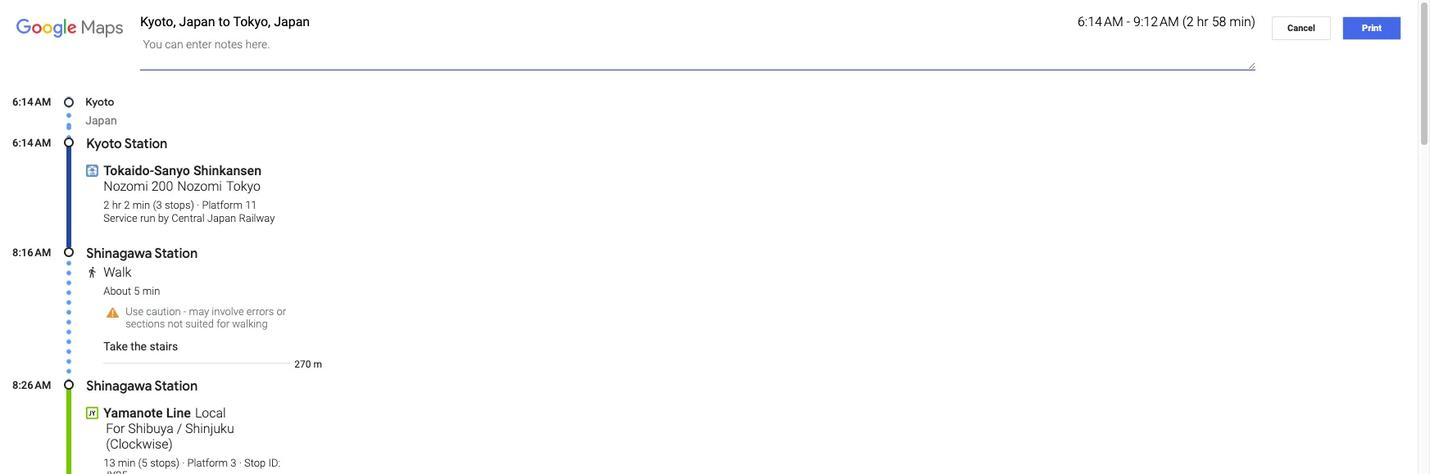 Task type: describe. For each thing, give the bounding box(es) containing it.
1 vertical spatial station
[[155, 246, 198, 262]]

use caution - may involve errors or sections not suited for walking
[[126, 306, 286, 330]]

japan left to
[[179, 14, 215, 30]]

suited
[[185, 318, 214, 330]]

3 inside the yamanote line local for shibuya / shinjuku (clockwise) 13 min ( 5 stops) · platform 3 · stop id:
[[231, 457, 236, 470]]

kyoto japan
[[85, 95, 117, 127]]

service run by central japan railway
[[103, 212, 275, 225]]

8:26 am
[[12, 379, 51, 392]]

shibuya
[[128, 421, 174, 437]]

1 nozomi from the left
[[103, 179, 148, 194]]

id:
[[268, 457, 280, 470]]

platform inside tokaido-sanyo shinkansen nozomi 200 nozomi tokyo 2 hr 2 min ( 3 stops) · platform 11
[[202, 199, 243, 211]]

for
[[217, 318, 230, 330]]

stops) inside tokaido-sanyo shinkansen nozomi 200 nozomi tokyo 2 hr 2 min ( 3 stops) · platform 11
[[165, 199, 194, 211]]

shinagawa for 8:26 am
[[86, 379, 152, 395]]

kyoto for kyoto japan
[[85, 95, 114, 109]]

walk image
[[86, 266, 99, 279]]

take
[[103, 340, 128, 353]]

5 inside walk about 5 min
[[134, 285, 140, 297]]

print
[[1362, 23, 1382, 34]]

1 vertical spatial 6:14 am
[[12, 96, 51, 108]]

( inside the yamanote line local for shibuya / shinjuku (clockwise) 13 min ( 5 stops) · platform 3 · stop id:
[[138, 457, 142, 470]]

1 horizontal spatial -
[[1127, 14, 1130, 30]]

shinkansen image
[[86, 165, 99, 177]]

stops) inside the yamanote line local for shibuya / shinjuku (clockwise) 13 min ( 5 stops) · platform 3 · stop id:
[[150, 457, 180, 470]]

min inside tokaido-sanyo shinkansen nozomi 200 nozomi tokyo 2 hr 2 min ( 3 stops) · platform 11
[[132, 199, 150, 211]]

warning tooltip
[[106, 307, 120, 320]]

japan right central on the left top
[[207, 212, 236, 225]]

3 inside tokaido-sanyo shinkansen nozomi 200 nozomi tokyo 2 hr 2 min ( 3 stops) · platform 11
[[156, 199, 162, 211]]

google maps image
[[16, 14, 124, 40]]

13
[[103, 457, 115, 470]]

tokaido-sanyo shinkansen nozomi 200 nozomi tokyo 2 hr 2 min ( 3 stops) · platform 11
[[103, 163, 262, 211]]

japan up kyoto station
[[85, 114, 117, 127]]

11
[[245, 199, 257, 211]]

use
[[126, 306, 144, 318]]

by
[[158, 212, 169, 225]]

run
[[140, 212, 155, 225]]

caution
[[146, 306, 181, 318]]

central japan railway link
[[171, 212, 275, 225]]

take the stairs
[[103, 340, 178, 353]]

tokaido-
[[103, 163, 154, 179]]

shinkansen
[[193, 163, 262, 179]]

1 2 from the left
[[103, 199, 109, 211]]

not
[[168, 318, 183, 330]]

involve
[[212, 306, 244, 318]]

min inside walk about 5 min
[[142, 285, 160, 297]]

kyoto station
[[86, 136, 168, 152]]

the
[[131, 340, 147, 353]]

yamanote
[[103, 406, 163, 421]]



Task type: vqa. For each thing, say whether or not it's contained in the screenshot.
24 kg
no



Task type: locate. For each thing, give the bounding box(es) containing it.
print button
[[1342, 16, 1401, 40]]

1 vertical spatial stops)
[[150, 457, 180, 470]]

hr
[[1197, 14, 1209, 30], [112, 199, 121, 211]]

- left 9:12 am
[[1127, 14, 1130, 30]]

station
[[124, 136, 168, 152], [155, 246, 198, 262], [155, 379, 198, 395]]

- inside use caution - may involve errors or sections not suited for walking
[[183, 306, 186, 318]]

1 horizontal spatial 3
[[231, 457, 236, 470]]

stop
[[244, 457, 266, 470]]

0 vertical spatial hr
[[1197, 14, 1209, 30]]

(2
[[1182, 14, 1194, 30]]

3 up by at the left top
[[156, 199, 162, 211]]

0 horizontal spatial ·
[[182, 457, 185, 470]]

0 horizontal spatial nozomi
[[103, 179, 148, 194]]

central
[[171, 212, 205, 225]]

hr up service
[[112, 199, 121, 211]]

1 vertical spatial shinagawa station
[[86, 379, 198, 395]]

0 vertical spatial shinagawa
[[86, 246, 152, 262]]

0 vertical spatial platform
[[202, 199, 243, 211]]

0 horizontal spatial 2
[[103, 199, 109, 211]]

platform inside the yamanote line local for shibuya / shinjuku (clockwise) 13 min ( 5 stops) · platform 3 · stop id:
[[187, 457, 228, 470]]

1 shinagawa station from the top
[[86, 246, 198, 262]]

line
[[166, 406, 191, 421]]

stops) down (clockwise) at left
[[150, 457, 180, 470]]

2
[[103, 199, 109, 211], [124, 199, 130, 211]]

1 vertical spatial shinagawa
[[86, 379, 152, 395]]

min
[[132, 199, 150, 211], [142, 285, 160, 297], [118, 457, 136, 470]]

walking
[[232, 318, 268, 330]]

tokyo,
[[233, 14, 271, 30]]

errors
[[247, 306, 274, 318]]

1 horizontal spatial 2
[[124, 199, 130, 211]]

min inside the yamanote line local for shibuya / shinjuku (clockwise) 13 min ( 5 stops) · platform 3 · stop id:
[[118, 457, 136, 470]]

shinagawa station
[[86, 246, 198, 262], [86, 379, 198, 395]]

min right the 13
[[118, 457, 136, 470]]

1 vertical spatial kyoto
[[86, 136, 122, 152]]

service
[[103, 212, 137, 225]]

2 horizontal spatial ·
[[239, 457, 242, 470]]

6:14 am
[[1078, 14, 1123, 30], [12, 96, 51, 108], [12, 137, 51, 149]]

shinagawa up yamanote
[[86, 379, 152, 395]]

0 vertical spatial 5
[[134, 285, 140, 297]]

walk about 5 min
[[103, 265, 160, 297]]

0 vertical spatial stops)
[[165, 199, 194, 211]]

stops) up central on the left top
[[165, 199, 194, 211]]

1 vertical spatial hr
[[112, 199, 121, 211]]

yamanote line local for shibuya / shinjuku (clockwise) 13 min ( 5 stops) · platform 3 · stop id:
[[103, 406, 280, 470]]

hr inside tokaido-sanyo shinkansen nozomi 200 nozomi tokyo 2 hr 2 min ( 3 stops) · platform 11
[[112, 199, 121, 211]]

tokyo
[[226, 179, 261, 194]]

0 vertical spatial min
[[132, 199, 150, 211]]

0 horizontal spatial hr
[[112, 199, 121, 211]]

kyoto up shinkansen image in the top of the page
[[86, 136, 122, 152]]

take the stairs button
[[103, 338, 322, 355]]

japan right tokyo,
[[274, 14, 310, 30]]

station for local
[[155, 379, 198, 395]]

1 horizontal spatial 5
[[142, 457, 147, 470]]

stops)
[[165, 199, 194, 211], [150, 457, 180, 470]]

1 vertical spatial -
[[183, 306, 186, 318]]

·
[[197, 199, 199, 211], [182, 457, 185, 470], [239, 457, 242, 470]]

1 vertical spatial 3
[[231, 457, 236, 470]]

2 vertical spatial 6:14 am
[[12, 137, 51, 149]]

cancel button
[[1272, 16, 1331, 40]]

hr right "(2"
[[1197, 14, 1209, 30]]

shinagawa station for 8:26 am
[[86, 379, 198, 395]]

1 vertical spatial platform
[[187, 457, 228, 470]]

platform
[[202, 199, 243, 211], [187, 457, 228, 470]]

3 left stop
[[231, 457, 236, 470]]

/
[[177, 421, 182, 437]]

station up 'tokaido-'
[[124, 136, 168, 152]]

nozomi
[[103, 179, 148, 194], [177, 179, 222, 194]]

platform down "shinjuku"
[[187, 457, 228, 470]]

or
[[277, 306, 286, 318]]

shinagawa
[[86, 246, 152, 262], [86, 379, 152, 395]]

kyoto up kyoto station
[[85, 95, 114, 109]]

5 inside the yamanote line local for shibuya / shinjuku (clockwise) 13 min ( 5 stops) · platform 3 · stop id:
[[142, 457, 147, 470]]

0 horizontal spatial -
[[183, 306, 186, 318]]

nozomi up service run by central japan railway
[[177, 179, 222, 194]]

2 nozomi from the left
[[177, 179, 222, 194]]

5
[[134, 285, 140, 297], [142, 457, 147, 470]]

0 vertical spatial kyoto
[[85, 95, 114, 109]]

nozomi up service
[[103, 179, 148, 194]]

0 vertical spatial -
[[1127, 14, 1130, 30]]

railway
[[239, 212, 275, 225]]

1 horizontal spatial ·
[[197, 199, 199, 211]]

1 vertical spatial 5
[[142, 457, 147, 470]]

1 horizontal spatial nozomi
[[177, 179, 222, 194]]

kyoto inside kyoto japan
[[85, 95, 114, 109]]

walk
[[103, 265, 131, 280]]

shinagawa up the 'walk'
[[86, 246, 152, 262]]

platform up central japan railway "link"
[[202, 199, 243, 211]]

kyoto, japan to tokyo, japan
[[140, 14, 310, 30]]

about
[[103, 285, 131, 297]]

0 vertical spatial 3
[[156, 199, 162, 211]]

0 vertical spatial 6:14 am
[[1078, 14, 1123, 30]]

( up run
[[153, 199, 156, 211]]

min)
[[1229, 14, 1256, 30]]

1 vertical spatial (
[[138, 457, 142, 470]]

station up line
[[155, 379, 198, 395]]

japan
[[179, 14, 215, 30], [274, 14, 310, 30], [85, 114, 117, 127], [207, 212, 236, 225]]

1 shinagawa from the top
[[86, 246, 152, 262]]

station for nozomi 200
[[124, 136, 168, 152]]

-
[[1127, 14, 1130, 30], [183, 306, 186, 318]]

3
[[156, 199, 162, 211], [231, 457, 236, 470]]

2 shinagawa from the top
[[86, 379, 152, 395]]

shinagawa station for 8:16 am
[[86, 246, 198, 262]]

min up run
[[132, 199, 150, 211]]

8:16 am
[[12, 247, 51, 259]]

200
[[151, 179, 173, 194]]

( inside tokaido-sanyo shinkansen nozomi 200 nozomi tokyo 2 hr 2 min ( 3 stops) · platform 11
[[153, 199, 156, 211]]

(
[[153, 199, 156, 211], [138, 457, 142, 470]]

2 vertical spatial min
[[118, 457, 136, 470]]

2 vertical spatial station
[[155, 379, 198, 395]]

kyoto
[[85, 95, 114, 109], [86, 136, 122, 152]]

2 2 from the left
[[124, 199, 130, 211]]

0 vertical spatial (
[[153, 199, 156, 211]]

kyoto,
[[140, 14, 176, 30]]

to
[[218, 14, 230, 30]]

6:14 am - 9:12 am (2 hr 58 min)
[[1078, 14, 1256, 30]]

google maps element
[[0, 88, 1418, 474]]

1 horizontal spatial (
[[153, 199, 156, 211]]

shinagawa station up walk about 5 min
[[86, 246, 198, 262]]

may
[[189, 306, 209, 318]]

train image
[[86, 407, 99, 420]]

for
[[106, 421, 125, 437]]

sanyo
[[154, 163, 190, 179]]

0 horizontal spatial 3
[[156, 199, 162, 211]]

stairs
[[150, 340, 178, 353]]

2 shinagawa station from the top
[[86, 379, 198, 395]]

shinagawa for 8:16 am
[[86, 246, 152, 262]]

 You can enter notes here.  text field
[[140, 34, 1256, 70]]

· inside tokaido-sanyo shinkansen nozomi 200 nozomi tokyo 2 hr 2 min ( 3 stops) · platform 11
[[197, 199, 199, 211]]

- left may
[[183, 306, 186, 318]]

1 horizontal spatial hr
[[1197, 14, 1209, 30]]

local
[[195, 406, 226, 421]]

9:12 am
[[1133, 14, 1179, 30]]

0 horizontal spatial 5
[[134, 285, 140, 297]]

5 down (clockwise) at left
[[142, 457, 147, 470]]

shinjuku
[[185, 421, 234, 437]]

1 vertical spatial min
[[142, 285, 160, 297]]

58
[[1212, 14, 1226, 30]]

( down (clockwise) at left
[[138, 457, 142, 470]]

min up 'caution'
[[142, 285, 160, 297]]

0 horizontal spatial (
[[138, 457, 142, 470]]

kyoto for kyoto station
[[86, 136, 122, 152]]

5 right about
[[134, 285, 140, 297]]

0 vertical spatial station
[[124, 136, 168, 152]]

cancel
[[1288, 23, 1315, 34]]

station down central on the left top
[[155, 246, 198, 262]]

sections
[[126, 318, 165, 330]]

0 vertical spatial shinagawa station
[[86, 246, 198, 262]]

shinagawa station up yamanote
[[86, 379, 198, 395]]

(clockwise)
[[106, 437, 173, 452]]



